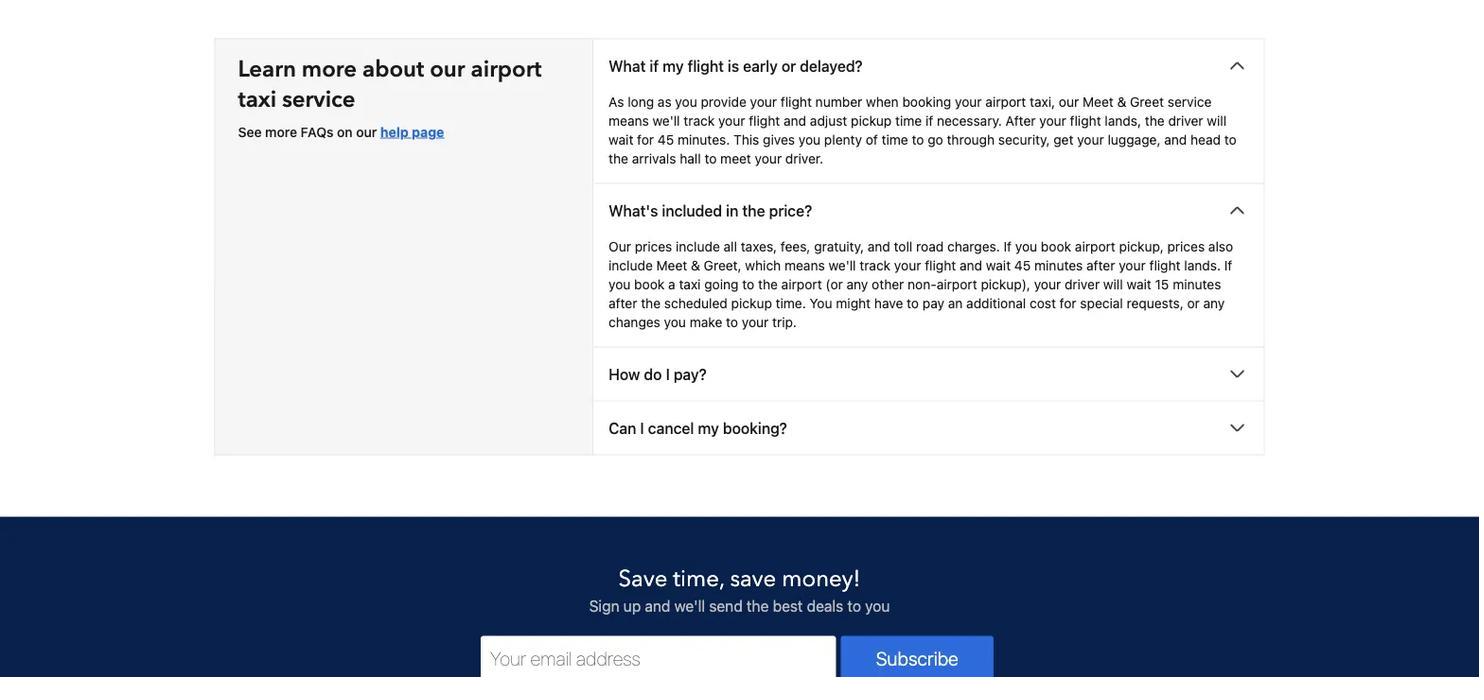 Task type: locate. For each thing, give the bounding box(es) containing it.
0 vertical spatial driver
[[1168, 113, 1203, 128]]

we'll down gratuity,
[[829, 258, 856, 273]]

your right get on the right of page
[[1077, 132, 1104, 147]]

time right of
[[882, 132, 908, 147]]

can i cancel my booking? button
[[593, 402, 1264, 455]]

you up driver.
[[799, 132, 821, 147]]

gives
[[763, 132, 795, 147]]

pickup,
[[1119, 239, 1164, 254]]

1 vertical spatial taxi
[[679, 276, 701, 292]]

your left trip.
[[742, 314, 769, 330]]

or
[[782, 57, 796, 75], [1187, 295, 1200, 311]]

we'll down time,
[[674, 597, 705, 615]]

1 horizontal spatial or
[[1187, 295, 1200, 311]]

meet inside 'as long as you provide your flight number when booking your airport taxi, our meet & greet service means we'll track your flight and adjust pickup time if necessary. after your flight lands, the driver will wait for 45 minutes. this gives you plenty of time to go through security, get your luggage, and head to the arrivals hall to meet your driver.'
[[1083, 94, 1114, 109]]

0 vertical spatial pickup
[[851, 113, 892, 128]]

any
[[847, 276, 868, 292], [1203, 295, 1225, 311]]

0 horizontal spatial meet
[[656, 258, 687, 273]]

0 horizontal spatial include
[[609, 258, 653, 273]]

after
[[1006, 113, 1036, 128]]

taxi
[[238, 84, 277, 116], [679, 276, 701, 292]]

1 horizontal spatial prices
[[1167, 239, 1205, 254]]

if
[[650, 57, 659, 75], [926, 113, 933, 128]]

time down booking
[[895, 113, 922, 128]]

booking
[[902, 94, 951, 109]]

your down provide
[[718, 113, 745, 128]]

i right do
[[666, 365, 670, 383]]

service
[[282, 84, 355, 116], [1168, 94, 1212, 109]]

& up lands,
[[1117, 94, 1127, 109]]

price?
[[769, 202, 812, 220]]

go
[[928, 132, 943, 147]]

1 prices from the left
[[635, 239, 672, 254]]

our right about
[[430, 54, 465, 85]]

flight up get on the right of page
[[1070, 113, 1101, 128]]

0 vertical spatial or
[[782, 57, 796, 75]]

1 horizontal spatial my
[[698, 419, 719, 437]]

1 vertical spatial book
[[634, 276, 665, 292]]

0 horizontal spatial wait
[[609, 132, 634, 147]]

you right 'as'
[[675, 94, 697, 109]]

to left go
[[912, 132, 924, 147]]

0 vertical spatial book
[[1041, 239, 1071, 254]]

pickup
[[851, 113, 892, 128], [731, 295, 772, 311]]

my up 'as'
[[663, 57, 684, 75]]

will up head
[[1207, 113, 1227, 128]]

0 vertical spatial will
[[1207, 113, 1227, 128]]

greet
[[1130, 94, 1164, 109]]

1 vertical spatial 45
[[1014, 258, 1031, 273]]

1 horizontal spatial &
[[1117, 94, 1127, 109]]

pickup up of
[[851, 113, 892, 128]]

1 horizontal spatial after
[[1087, 258, 1115, 273]]

any down lands. on the right of page
[[1203, 295, 1225, 311]]

2 vertical spatial our
[[356, 124, 377, 140]]

0 vertical spatial meet
[[1083, 94, 1114, 109]]

wait
[[609, 132, 634, 147], [986, 258, 1011, 273], [1127, 276, 1152, 292]]

1 vertical spatial &
[[691, 258, 700, 273]]

&
[[1117, 94, 1127, 109], [691, 258, 700, 273]]

taxi right a at the top of page
[[679, 276, 701, 292]]

which
[[745, 258, 781, 273]]

0 horizontal spatial pickup
[[731, 295, 772, 311]]

0 vertical spatial &
[[1117, 94, 1127, 109]]

meet up lands,
[[1083, 94, 1114, 109]]

track
[[684, 113, 715, 128], [860, 258, 891, 273]]

1 horizontal spatial minutes
[[1173, 276, 1221, 292]]

means down long
[[609, 113, 649, 128]]

my right the cancel
[[698, 419, 719, 437]]

our right taxi,
[[1059, 94, 1079, 109]]

more right 'see'
[[265, 124, 297, 140]]

necessary.
[[937, 113, 1002, 128]]

minutes
[[1035, 258, 1083, 273], [1173, 276, 1221, 292]]

the right the in
[[742, 202, 765, 220]]

driver up head
[[1168, 113, 1203, 128]]

help page link
[[380, 124, 444, 140]]

the inside save time, save money! sign up and we'll send the best deals to you
[[747, 597, 769, 615]]

1 horizontal spatial our
[[430, 54, 465, 85]]

airport inside 'as long as you provide your flight number when booking your airport taxi, our meet & greet service means we'll track your flight and adjust pickup time if necessary. after your flight lands, the driver will wait for 45 minutes. this gives you plenty of time to go through security, get your luggage, and head to the arrivals hall to meet your driver.'
[[986, 94, 1026, 109]]

wait left 15
[[1127, 276, 1152, 292]]

wait up arrivals
[[609, 132, 634, 147]]

0 horizontal spatial &
[[691, 258, 700, 273]]

driver inside our prices include all taxes, fees, gratuity, and toll road charges. if you book airport pickup, prices also include meet & greet, which means we'll track your flight and wait 45 minutes after your flight lands. if you book a taxi going to the airport (or any other non-airport pickup), your driver will wait 15 minutes after the scheduled pickup time. you might have to pay an additional cost for special requests, or any changes you make to your trip.
[[1065, 276, 1100, 292]]

0 vertical spatial 45
[[658, 132, 674, 147]]

what's included in the price?
[[609, 202, 812, 220]]

1 vertical spatial wait
[[986, 258, 1011, 273]]

0 vertical spatial any
[[847, 276, 868, 292]]

1 vertical spatial or
[[1187, 295, 1200, 311]]

or right requests,
[[1187, 295, 1200, 311]]

1 horizontal spatial if
[[1224, 258, 1232, 273]]

non-
[[908, 276, 937, 292]]

i
[[666, 365, 670, 383], [640, 419, 644, 437]]

meet up a at the top of page
[[656, 258, 687, 273]]

& inside our prices include all taxes, fees, gratuity, and toll road charges. if you book airport pickup, prices also include meet & greet, which means we'll track your flight and wait 45 minutes after your flight lands. if you book a taxi going to the airport (or any other non-airport pickup), your driver will wait 15 minutes after the scheduled pickup time. you might have to pay an additional cost for special requests, or any changes you make to your trip.
[[691, 258, 700, 273]]

we'll inside save time, save money! sign up and we'll send the best deals to you
[[674, 597, 705, 615]]

1 horizontal spatial taxi
[[679, 276, 701, 292]]

0 vertical spatial minutes
[[1035, 258, 1083, 273]]

requests,
[[1127, 295, 1184, 311]]

the down which at the top
[[758, 276, 778, 292]]

track up other
[[860, 258, 891, 273]]

subscribe button
[[841, 637, 994, 678]]

you right deals
[[865, 597, 890, 615]]

flight up gives
[[749, 113, 780, 128]]

1 horizontal spatial if
[[926, 113, 933, 128]]

you
[[810, 295, 832, 311]]

1 vertical spatial pickup
[[731, 295, 772, 311]]

book up cost
[[1041, 239, 1071, 254]]

2 horizontal spatial our
[[1059, 94, 1079, 109]]

going
[[704, 276, 739, 292]]

learn
[[238, 54, 296, 85]]

0 vertical spatial we'll
[[653, 113, 680, 128]]

and
[[784, 113, 806, 128], [1164, 132, 1187, 147], [868, 239, 890, 254], [960, 258, 982, 273], [645, 597, 671, 615]]

do
[[644, 365, 662, 383]]

0 horizontal spatial for
[[637, 132, 654, 147]]

i right can
[[640, 419, 644, 437]]

1 horizontal spatial 45
[[1014, 258, 1031, 273]]

1 horizontal spatial include
[[676, 239, 720, 254]]

if
[[1004, 239, 1012, 254], [1224, 258, 1232, 273]]

greet,
[[704, 258, 742, 273]]

45 inside our prices include all taxes, fees, gratuity, and toll road charges. if you book airport pickup, prices also include meet & greet, which means we'll track your flight and wait 45 minutes after your flight lands. if you book a taxi going to the airport (or any other non-airport pickup), your driver will wait 15 minutes after the scheduled pickup time. you might have to pay an additional cost for special requests, or any changes you make to your trip.
[[1014, 258, 1031, 273]]

1 vertical spatial will
[[1103, 276, 1123, 292]]

if right the what
[[650, 57, 659, 75]]

0 vertical spatial my
[[663, 57, 684, 75]]

number
[[815, 94, 862, 109]]

adjust
[[810, 113, 847, 128]]

our right on
[[356, 124, 377, 140]]

for right cost
[[1060, 295, 1077, 311]]

1 vertical spatial if
[[926, 113, 933, 128]]

if down also
[[1224, 258, 1232, 273]]

pickup inside our prices include all taxes, fees, gratuity, and toll road charges. if you book airport pickup, prices also include meet & greet, which means we'll track your flight and wait 45 minutes after your flight lands. if you book a taxi going to the airport (or any other non-airport pickup), your driver will wait 15 minutes after the scheduled pickup time. you might have to pay an additional cost for special requests, or any changes you make to your trip.
[[731, 295, 772, 311]]

driver up "special"
[[1065, 276, 1100, 292]]

your up 'necessary.'
[[955, 94, 982, 109]]

0 horizontal spatial our
[[356, 124, 377, 140]]

after up "special"
[[1087, 258, 1115, 273]]

1 vertical spatial any
[[1203, 295, 1225, 311]]

1 horizontal spatial pickup
[[851, 113, 892, 128]]

to down minutes.
[[705, 151, 717, 166]]

the up the changes
[[641, 295, 661, 311]]

15
[[1155, 276, 1169, 292]]

0 horizontal spatial my
[[663, 57, 684, 75]]

what if my flight is early or delayed?
[[609, 57, 863, 75]]

1 horizontal spatial i
[[666, 365, 670, 383]]

minutes down lands. on the right of page
[[1173, 276, 1221, 292]]

include up greet,
[[676, 239, 720, 254]]

changes
[[609, 314, 660, 330]]

means inside 'as long as you provide your flight number when booking your airport taxi, our meet & greet service means we'll track your flight and adjust pickup time if necessary. after your flight lands, the driver will wait for 45 minutes. this gives you plenty of time to go through security, get your luggage, and head to the arrivals hall to meet your driver.'
[[609, 113, 649, 128]]

wait up pickup),
[[986, 258, 1011, 273]]

we'll down 'as'
[[653, 113, 680, 128]]

0 horizontal spatial service
[[282, 84, 355, 116]]

0 vertical spatial taxi
[[238, 84, 277, 116]]

0 vertical spatial track
[[684, 113, 715, 128]]

time,
[[673, 564, 724, 595]]

pickup down the going
[[731, 295, 772, 311]]

1 vertical spatial minutes
[[1173, 276, 1221, 292]]

flight left the is
[[688, 57, 724, 75]]

track up minutes.
[[684, 113, 715, 128]]

45 up pickup),
[[1014, 258, 1031, 273]]

means
[[609, 113, 649, 128], [785, 258, 825, 273]]

on
[[337, 124, 353, 140]]

1 vertical spatial meet
[[656, 258, 687, 273]]

for up arrivals
[[637, 132, 654, 147]]

toll
[[894, 239, 913, 254]]

1 vertical spatial means
[[785, 258, 825, 273]]

we'll
[[653, 113, 680, 128], [829, 258, 856, 273], [674, 597, 705, 615]]

include down our
[[609, 258, 653, 273]]

arrivals
[[632, 151, 676, 166]]

more right learn
[[302, 54, 357, 85]]

1 vertical spatial driver
[[1065, 276, 1100, 292]]

and right up
[[645, 597, 671, 615]]

your down gives
[[755, 151, 782, 166]]

pickup inside 'as long as you provide your flight number when booking your airport taxi, our meet & greet service means we'll track your flight and adjust pickup time if necessary. after your flight lands, the driver will wait for 45 minutes. this gives you plenty of time to go through security, get your luggage, and head to the arrivals hall to meet your driver.'
[[851, 113, 892, 128]]

minutes.
[[678, 132, 730, 147]]

minutes up cost
[[1035, 258, 1083, 273]]

of
[[866, 132, 878, 147]]

any up might
[[847, 276, 868, 292]]

your down pickup,
[[1119, 258, 1146, 273]]

2 vertical spatial wait
[[1127, 276, 1152, 292]]

as
[[609, 94, 624, 109]]

is
[[728, 57, 739, 75]]

1 horizontal spatial will
[[1207, 113, 1227, 128]]

if right charges. on the top right of the page
[[1004, 239, 1012, 254]]

service up the faqs
[[282, 84, 355, 116]]

if inside 'as long as you provide your flight number when booking your airport taxi, our meet & greet service means we'll track your flight and adjust pickup time if necessary. after your flight lands, the driver will wait for 45 minutes. this gives you plenty of time to go through security, get your luggage, and head to the arrivals hall to meet your driver.'
[[926, 113, 933, 128]]

will
[[1207, 113, 1227, 128], [1103, 276, 1123, 292]]

0 vertical spatial for
[[637, 132, 654, 147]]

means down fees,
[[785, 258, 825, 273]]

the down "greet"
[[1145, 113, 1165, 128]]

1 vertical spatial for
[[1060, 295, 1077, 311]]

you down scheduled at the top of page
[[664, 314, 686, 330]]

taxi up 'see'
[[238, 84, 277, 116]]

book left a at the top of page
[[634, 276, 665, 292]]

when
[[866, 94, 899, 109]]

0 horizontal spatial i
[[640, 419, 644, 437]]

1 horizontal spatial meet
[[1083, 94, 1114, 109]]

0 vertical spatial our
[[430, 54, 465, 85]]

time
[[895, 113, 922, 128], [882, 132, 908, 147]]

1 vertical spatial if
[[1224, 258, 1232, 273]]

or right early
[[782, 57, 796, 75]]

2 vertical spatial we'll
[[674, 597, 705, 615]]

means inside our prices include all taxes, fees, gratuity, and toll road charges. if you book airport pickup, prices also include meet & greet, which means we'll track your flight and wait 45 minutes after your flight lands. if you book a taxi going to the airport (or any other non-airport pickup), your driver will wait 15 minutes after the scheduled pickup time. you might have to pay an additional cost for special requests, or any changes you make to your trip.
[[785, 258, 825, 273]]

0 horizontal spatial book
[[634, 276, 665, 292]]

will up "special"
[[1103, 276, 1123, 292]]

meet
[[720, 151, 751, 166]]

1 vertical spatial track
[[860, 258, 891, 273]]

taxi inside our prices include all taxes, fees, gratuity, and toll road charges. if you book airport pickup, prices also include meet & greet, which means we'll track your flight and wait 45 minutes after your flight lands. if you book a taxi going to the airport (or any other non-airport pickup), your driver will wait 15 minutes after the scheduled pickup time. you might have to pay an additional cost for special requests, or any changes you make to your trip.
[[679, 276, 701, 292]]

money!
[[782, 564, 861, 595]]

1 vertical spatial we'll
[[829, 258, 856, 273]]

security,
[[998, 132, 1050, 147]]

road
[[916, 239, 944, 254]]

1 horizontal spatial service
[[1168, 94, 1212, 109]]

0 horizontal spatial any
[[847, 276, 868, 292]]

if down booking
[[926, 113, 933, 128]]

prices right our
[[635, 239, 672, 254]]

0 horizontal spatial 45
[[658, 132, 674, 147]]

0 horizontal spatial track
[[684, 113, 715, 128]]

& left greet,
[[691, 258, 700, 273]]

wait inside 'as long as you provide your flight number when booking your airport taxi, our meet & greet service means we'll track your flight and adjust pickup time if necessary. after your flight lands, the driver will wait for 45 minutes. this gives you plenty of time to go through security, get your luggage, and head to the arrivals hall to meet your driver.'
[[609, 132, 634, 147]]

what's included in the price? element
[[593, 237, 1264, 347]]

0 horizontal spatial will
[[1103, 276, 1123, 292]]

after up the changes
[[609, 295, 637, 311]]

our
[[430, 54, 465, 85], [1059, 94, 1079, 109], [356, 124, 377, 140]]

service inside 'as long as you provide your flight number when booking your airport taxi, our meet & greet service means we'll track your flight and adjust pickup time if necessary. after your flight lands, the driver will wait for 45 minutes. this gives you plenty of time to go through security, get your luggage, and head to the arrivals hall to meet your driver.'
[[1168, 94, 1212, 109]]

and inside save time, save money! sign up and we'll send the best deals to you
[[645, 597, 671, 615]]

0 vertical spatial means
[[609, 113, 649, 128]]

plenty
[[824, 132, 862, 147]]

help
[[380, 124, 409, 140]]

1 vertical spatial more
[[265, 124, 297, 140]]

the down save
[[747, 597, 769, 615]]

1 horizontal spatial driver
[[1168, 113, 1203, 128]]

for
[[637, 132, 654, 147], [1060, 295, 1077, 311]]

faqs
[[301, 124, 334, 140]]

1 horizontal spatial for
[[1060, 295, 1077, 311]]

1 vertical spatial time
[[882, 132, 908, 147]]

0 horizontal spatial if
[[1004, 239, 1012, 254]]

meet inside our prices include all taxes, fees, gratuity, and toll road charges. if you book airport pickup, prices also include meet & greet, which means we'll track your flight and wait 45 minutes after your flight lands. if you book a taxi going to the airport (or any other non-airport pickup), your driver will wait 15 minutes after the scheduled pickup time. you might have to pay an additional cost for special requests, or any changes you make to your trip.
[[656, 258, 687, 273]]

include
[[676, 239, 720, 254], [609, 258, 653, 273]]

or inside our prices include all taxes, fees, gratuity, and toll road charges. if you book airport pickup, prices also include meet & greet, which means we'll track your flight and wait 45 minutes after your flight lands. if you book a taxi going to the airport (or any other non-airport pickup), your driver will wait 15 minutes after the scheduled pickup time. you might have to pay an additional cost for special requests, or any changes you make to your trip.
[[1187, 295, 1200, 311]]

prices up lands. on the right of page
[[1167, 239, 1205, 254]]

and left head
[[1164, 132, 1187, 147]]

our prices include all taxes, fees, gratuity, and toll road charges. if you book airport pickup, prices also include meet & greet, which means we'll track your flight and wait 45 minutes after your flight lands. if you book a taxi going to the airport (or any other non-airport pickup), your driver will wait 15 minutes after the scheduled pickup time. you might have to pay an additional cost for special requests, or any changes you make to your trip.
[[609, 239, 1233, 330]]

will inside 'as long as you provide your flight number when booking your airport taxi, our meet & greet service means we'll track your flight and adjust pickup time if necessary. after your flight lands, the driver will wait for 45 minutes. this gives you plenty of time to go through security, get your luggage, and head to the arrivals hall to meet your driver.'
[[1207, 113, 1227, 128]]

0 vertical spatial more
[[302, 54, 357, 85]]

the left arrivals
[[609, 151, 628, 166]]

service up head
[[1168, 94, 1212, 109]]

your
[[750, 94, 777, 109], [955, 94, 982, 109], [718, 113, 745, 128], [1039, 113, 1066, 128], [1077, 132, 1104, 147], [755, 151, 782, 166], [894, 258, 921, 273], [1119, 258, 1146, 273], [1034, 276, 1061, 292], [742, 314, 769, 330]]

2 prices from the left
[[1167, 239, 1205, 254]]

1 vertical spatial our
[[1059, 94, 1079, 109]]

0 horizontal spatial prices
[[635, 239, 672, 254]]

1 vertical spatial after
[[609, 295, 637, 311]]

flight inside dropdown button
[[688, 57, 724, 75]]

to right deals
[[847, 597, 861, 615]]

0 horizontal spatial or
[[782, 57, 796, 75]]

1 horizontal spatial book
[[1041, 239, 1071, 254]]

0 horizontal spatial means
[[609, 113, 649, 128]]

0 horizontal spatial after
[[609, 295, 637, 311]]

your down early
[[750, 94, 777, 109]]

Your email address email field
[[481, 637, 836, 678]]

to
[[912, 132, 924, 147], [1224, 132, 1237, 147], [705, 151, 717, 166], [742, 276, 755, 292], [907, 295, 919, 311], [726, 314, 738, 330], [847, 597, 861, 615]]

2 horizontal spatial wait
[[1127, 276, 1152, 292]]

flight up 15
[[1149, 258, 1181, 273]]

1 horizontal spatial track
[[860, 258, 891, 273]]

0 vertical spatial include
[[676, 239, 720, 254]]

0 horizontal spatial taxi
[[238, 84, 277, 116]]

to left pay
[[907, 295, 919, 311]]

1 vertical spatial include
[[609, 258, 653, 273]]

0 vertical spatial wait
[[609, 132, 634, 147]]

45 up arrivals
[[658, 132, 674, 147]]

0 horizontal spatial minutes
[[1035, 258, 1083, 273]]



Task type: vqa. For each thing, say whether or not it's contained in the screenshot.
right 45
yes



Task type: describe. For each thing, give the bounding box(es) containing it.
0 vertical spatial i
[[666, 365, 670, 383]]

or inside dropdown button
[[782, 57, 796, 75]]

how do i pay? button
[[593, 348, 1264, 401]]

your up cost
[[1034, 276, 1061, 292]]

can
[[609, 419, 636, 437]]

save time, save money! sign up and we'll send the best deals to you
[[589, 564, 890, 615]]

1 horizontal spatial wait
[[986, 258, 1011, 273]]

included
[[662, 202, 722, 220]]

0 horizontal spatial more
[[265, 124, 297, 140]]

track inside our prices include all taxes, fees, gratuity, and toll road charges. if you book airport pickup, prices also include meet & greet, which means we'll track your flight and wait 45 minutes after your flight lands. if you book a taxi going to the airport (or any other non-airport pickup), your driver will wait 15 minutes after the scheduled pickup time. you might have to pay an additional cost for special requests, or any changes you make to your trip.
[[860, 258, 891, 273]]

pickup),
[[981, 276, 1031, 292]]

head
[[1191, 132, 1221, 147]]

make
[[690, 314, 722, 330]]

flight up adjust
[[781, 94, 812, 109]]

pay
[[923, 295, 944, 311]]

and down charges. on the top right of the page
[[960, 258, 982, 273]]

1 horizontal spatial any
[[1203, 295, 1225, 311]]

taxes,
[[741, 239, 777, 254]]

we'll inside our prices include all taxes, fees, gratuity, and toll road charges. if you book airport pickup, prices also include meet & greet, which means we'll track your flight and wait 45 minutes after your flight lands. if you book a taxi going to the airport (or any other non-airport pickup), your driver will wait 15 minutes after the scheduled pickup time. you might have to pay an additional cost for special requests, or any changes you make to your trip.
[[829, 258, 856, 273]]

to right make
[[726, 314, 738, 330]]

deals
[[807, 597, 844, 615]]

a
[[668, 276, 675, 292]]

taxi,
[[1030, 94, 1055, 109]]

your down taxi,
[[1039, 113, 1066, 128]]

what if my flight is early or delayed? button
[[593, 39, 1264, 92]]

your down toll in the right top of the page
[[894, 258, 921, 273]]

cost
[[1030, 295, 1056, 311]]

to inside save time, save money! sign up and we'll send the best deals to you
[[847, 597, 861, 615]]

flight down road at right top
[[925, 258, 956, 273]]

about
[[362, 54, 424, 85]]

will inside our prices include all taxes, fees, gratuity, and toll road charges. if you book airport pickup, prices also include meet & greet, which means we'll track your flight and wait 45 minutes after your flight lands. if you book a taxi going to the airport (or any other non-airport pickup), your driver will wait 15 minutes after the scheduled pickup time. you might have to pay an additional cost for special requests, or any changes you make to your trip.
[[1103, 276, 1123, 292]]

save
[[730, 564, 776, 595]]

hall
[[680, 151, 701, 166]]

service inside learn more about our airport taxi service see more faqs on our help page
[[282, 84, 355, 116]]

what's
[[609, 202, 658, 220]]

1 horizontal spatial more
[[302, 54, 357, 85]]

sign
[[589, 597, 620, 615]]

45 inside 'as long as you provide your flight number when booking your airport taxi, our meet & greet service means we'll track your flight and adjust pickup time if necessary. after your flight lands, the driver will wait for 45 minutes. this gives you plenty of time to go through security, get your luggage, and head to the arrivals hall to meet your driver.'
[[658, 132, 674, 147]]

as long as you provide your flight number when booking your airport taxi, our meet & greet service means we'll track your flight and adjust pickup time if necessary. after your flight lands, the driver will wait for 45 minutes. this gives you plenty of time to go through security, get your luggage, and head to the arrivals hall to meet your driver.
[[609, 94, 1237, 166]]

gratuity,
[[814, 239, 864, 254]]

see
[[238, 124, 262, 140]]

what if my flight is early or delayed? element
[[593, 92, 1264, 183]]

through
[[947, 132, 995, 147]]

luggage,
[[1108, 132, 1161, 147]]

as
[[658, 94, 672, 109]]

what's included in the price? button
[[593, 184, 1264, 237]]

0 vertical spatial if
[[1004, 239, 1012, 254]]

lands.
[[1184, 258, 1221, 273]]

other
[[872, 276, 904, 292]]

up
[[623, 597, 641, 615]]

and up gives
[[784, 113, 806, 128]]

(or
[[826, 276, 843, 292]]

1 vertical spatial i
[[640, 419, 644, 437]]

0 vertical spatial after
[[1087, 258, 1115, 273]]

taxi inside learn more about our airport taxi service see more faqs on our help page
[[238, 84, 277, 116]]

all
[[724, 239, 737, 254]]

our
[[609, 239, 631, 254]]

also
[[1208, 239, 1233, 254]]

time.
[[776, 295, 806, 311]]

what
[[609, 57, 646, 75]]

and left toll in the right top of the page
[[868, 239, 890, 254]]

long
[[628, 94, 654, 109]]

for inside our prices include all taxes, fees, gratuity, and toll road charges. if you book airport pickup, prices also include meet & greet, which means we'll track your flight and wait 45 minutes after your flight lands. if you book a taxi going to the airport (or any other non-airport pickup), your driver will wait 15 minutes after the scheduled pickup time. you might have to pay an additional cost for special requests, or any changes you make to your trip.
[[1060, 295, 1077, 311]]

to down which at the top
[[742, 276, 755, 292]]

additional
[[966, 295, 1026, 311]]

the inside what's included in the price? dropdown button
[[742, 202, 765, 220]]

page
[[412, 124, 444, 140]]

learn more about our airport taxi service see more faqs on our help page
[[238, 54, 542, 140]]

driver inside 'as long as you provide your flight number when booking your airport taxi, our meet & greet service means we'll track your flight and adjust pickup time if necessary. after your flight lands, the driver will wait for 45 minutes. this gives you plenty of time to go through security, get your luggage, and head to the arrivals hall to meet your driver.'
[[1168, 113, 1203, 128]]

pay?
[[674, 365, 707, 383]]

delayed?
[[800, 57, 863, 75]]

can i cancel my booking?
[[609, 419, 787, 437]]

& inside 'as long as you provide your flight number when booking your airport taxi, our meet & greet service means we'll track your flight and adjust pickup time if necessary. after your flight lands, the driver will wait for 45 minutes. this gives you plenty of time to go through security, get your luggage, and head to the arrivals hall to meet your driver.'
[[1117, 94, 1127, 109]]

booking?
[[723, 419, 787, 437]]

cancel
[[648, 419, 694, 437]]

this
[[734, 132, 759, 147]]

provide
[[701, 94, 747, 109]]

0 vertical spatial time
[[895, 113, 922, 128]]

how do i pay?
[[609, 365, 707, 383]]

in
[[726, 202, 739, 220]]

you inside save time, save money! sign up and we'll send the best deals to you
[[865, 597, 890, 615]]

1 vertical spatial my
[[698, 419, 719, 437]]

track inside 'as long as you provide your flight number when booking your airport taxi, our meet & greet service means we'll track your flight and adjust pickup time if necessary. after your flight lands, the driver will wait for 45 minutes. this gives you plenty of time to go through security, get your luggage, and head to the arrivals hall to meet your driver.'
[[684, 113, 715, 128]]

our inside 'as long as you provide your flight number when booking your airport taxi, our meet & greet service means we'll track your flight and adjust pickup time if necessary. after your flight lands, the driver will wait for 45 minutes. this gives you plenty of time to go through security, get your luggage, and head to the arrivals hall to meet your driver.'
[[1059, 94, 1079, 109]]

special
[[1080, 295, 1123, 311]]

have
[[874, 295, 903, 311]]

early
[[743, 57, 778, 75]]

save
[[619, 564, 668, 595]]

get
[[1054, 132, 1074, 147]]

might
[[836, 295, 871, 311]]

charges.
[[947, 239, 1000, 254]]

trip.
[[772, 314, 797, 330]]

we'll inside 'as long as you provide your flight number when booking your airport taxi, our meet & greet service means we'll track your flight and adjust pickup time if necessary. after your flight lands, the driver will wait for 45 minutes. this gives you plenty of time to go through security, get your luggage, and head to the arrivals hall to meet your driver.'
[[653, 113, 680, 128]]

you up pickup),
[[1015, 239, 1037, 254]]

for inside 'as long as you provide your flight number when booking your airport taxi, our meet & greet service means we'll track your flight and adjust pickup time if necessary. after your flight lands, the driver will wait for 45 minutes. this gives you plenty of time to go through security, get your luggage, and head to the arrivals hall to meet your driver.'
[[637, 132, 654, 147]]

best
[[773, 597, 803, 615]]

send
[[709, 597, 743, 615]]

an
[[948, 295, 963, 311]]

if inside dropdown button
[[650, 57, 659, 75]]

lands,
[[1105, 113, 1141, 128]]

you down our
[[609, 276, 631, 292]]

to right head
[[1224, 132, 1237, 147]]

airport inside learn more about our airport taxi service see more faqs on our help page
[[471, 54, 542, 85]]

how
[[609, 365, 640, 383]]



